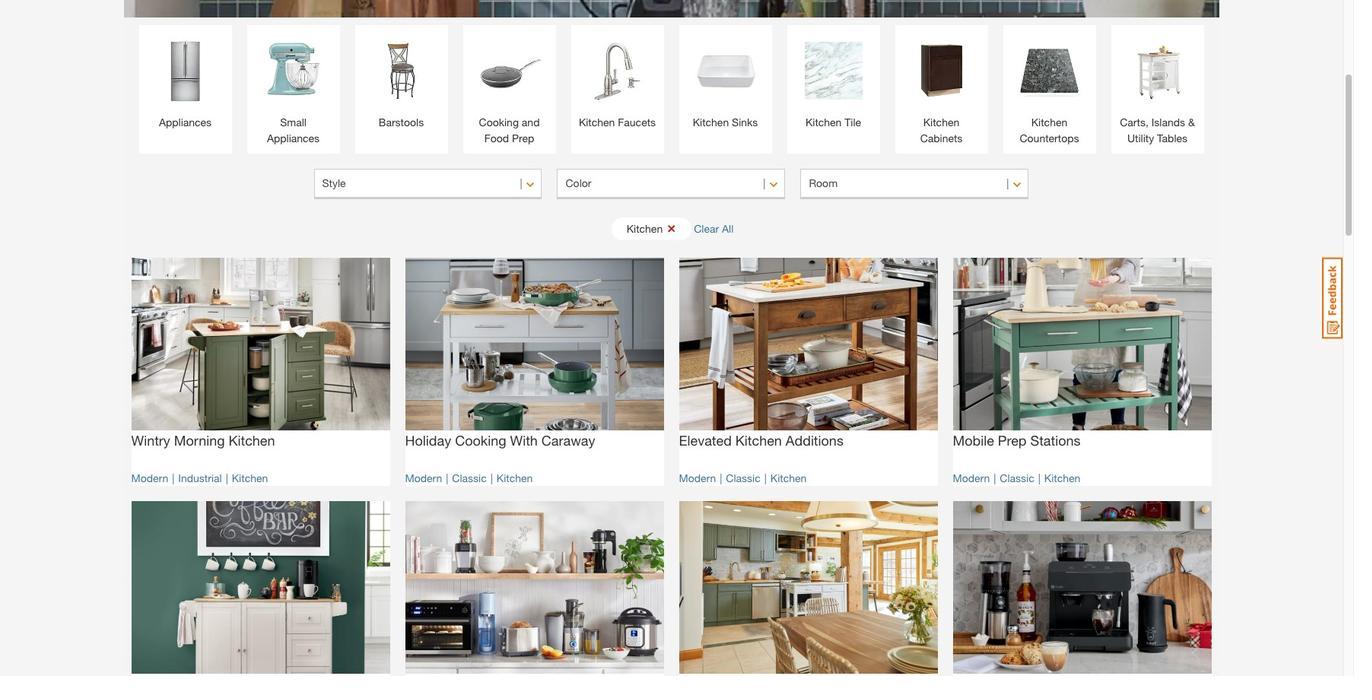 Task type: describe. For each thing, give the bounding box(es) containing it.
small appliances image
[[254, 33, 332, 110]]

kitchen down mobile prep stations link
[[1044, 472, 1081, 485]]

3 | from the left
[[446, 472, 448, 485]]

kitchen countertops
[[1020, 116, 1079, 145]]

color
[[566, 177, 591, 189]]

kitchen countertops link
[[1011, 33, 1088, 146]]

color button
[[557, 169, 786, 199]]

stations
[[1031, 432, 1081, 449]]

kitchen inside the kitchen cabinets
[[923, 116, 960, 129]]

classic link for kitchen
[[726, 472, 761, 485]]

tile
[[845, 116, 861, 129]]

kitchen right morning
[[229, 432, 275, 449]]

modern link for elevated kitchen additions
[[679, 472, 716, 485]]

classic for prep
[[1000, 472, 1034, 485]]

barstools
[[379, 116, 424, 129]]

kitchen faucets
[[579, 116, 656, 129]]

holiday
[[405, 432, 451, 449]]

kitchen cabinets
[[920, 116, 963, 145]]

appliances image
[[146, 33, 224, 110]]

cooking inside cooking and food prep
[[479, 116, 519, 129]]

kitchen faucets link
[[579, 33, 656, 130]]

kitchen cabinets link
[[903, 33, 980, 146]]

kitchen link for additions
[[771, 472, 807, 485]]

industrial link
[[178, 472, 222, 485]]

modern | classic | kitchen for cooking
[[405, 472, 533, 485]]

classic for kitchen
[[726, 472, 761, 485]]

kitchen inside 'link'
[[579, 116, 615, 129]]

mobile prep stations link
[[953, 430, 1212, 462]]

kitchen button
[[611, 217, 692, 240]]

mobile
[[953, 432, 994, 449]]

kitchen cabinets image
[[903, 33, 980, 110]]

modern | industrial | kitchen
[[131, 472, 268, 485]]

5 | from the left
[[720, 472, 722, 485]]

kitchen down wintry morning kitchen link
[[232, 472, 268, 485]]

cooking and food prep image
[[471, 33, 548, 110]]

small appliances
[[267, 116, 320, 145]]

modern | classic | kitchen for kitchen
[[679, 472, 807, 485]]

with
[[510, 432, 538, 449]]

style button
[[314, 169, 542, 199]]

utility
[[1127, 132, 1154, 145]]

modern link for wintry morning kitchen
[[131, 472, 168, 485]]

carts, islands & utility tables link
[[1119, 33, 1196, 146]]

wintry
[[131, 432, 170, 449]]

modern link for holiday cooking with caraway
[[405, 472, 442, 485]]

wintry morning kitchen link
[[131, 430, 390, 462]]

kitchen left sinks
[[693, 116, 729, 129]]

caraway
[[542, 432, 595, 449]]

1 | from the left
[[172, 472, 174, 485]]

barstools link
[[363, 33, 440, 130]]

kitchen link for stations
[[1044, 472, 1081, 485]]

classic link for cooking
[[452, 472, 487, 485]]

6 | from the left
[[764, 472, 767, 485]]

carts, islands & utility tables image
[[1119, 33, 1196, 110]]

kitchen sinks image
[[687, 33, 764, 110]]

kitchen inside kitchen countertops
[[1031, 116, 1068, 129]]

morning
[[174, 432, 225, 449]]

&
[[1188, 116, 1195, 129]]

modern for mobile
[[953, 472, 990, 485]]

small appliances link
[[254, 33, 332, 146]]

classic for cooking
[[452, 472, 487, 485]]

kitchen left tile
[[806, 116, 842, 129]]

holiday cooking with caraway link
[[405, 430, 664, 462]]

kitchen link for kitchen
[[232, 472, 268, 485]]

kitchen link for with
[[497, 472, 533, 485]]

carts, islands & utility tables
[[1120, 116, 1195, 145]]

kitchen sinks
[[693, 116, 758, 129]]

elevated kitchen additions link
[[679, 430, 938, 462]]

small
[[280, 116, 307, 129]]

2 | from the left
[[226, 472, 228, 485]]



Task type: vqa. For each thing, say whether or not it's contained in the screenshot.


Task type: locate. For each thing, give the bounding box(es) containing it.
kitchen left faucets
[[579, 116, 615, 129]]

1 modern link from the left
[[131, 472, 168, 485]]

3 classic from the left
[[1000, 472, 1034, 485]]

classic link for prep
[[1000, 472, 1034, 485]]

kitchen tile image
[[795, 33, 872, 110]]

0 vertical spatial prep
[[512, 132, 534, 145]]

0 vertical spatial appliances
[[159, 116, 212, 129]]

cooking and food prep link
[[471, 33, 548, 146]]

classic link down mobile prep stations
[[1000, 472, 1034, 485]]

1 modern | classic | kitchen from the left
[[405, 472, 533, 485]]

classic link
[[452, 472, 487, 485], [726, 472, 761, 485], [1000, 472, 1034, 485]]

3 kitchen link from the left
[[771, 472, 807, 485]]

| down "holiday"
[[446, 472, 448, 485]]

modern down elevated
[[679, 472, 716, 485]]

non lazy image image
[[124, 0, 1219, 17]]

cooking left the with on the left bottom
[[455, 432, 506, 449]]

| down stations
[[1038, 472, 1041, 485]]

countertops
[[1020, 132, 1079, 145]]

kitchen inside 'button'
[[627, 222, 663, 235]]

carts,
[[1120, 116, 1149, 129]]

0 horizontal spatial classic link
[[452, 472, 487, 485]]

1 classic from the left
[[452, 472, 487, 485]]

cooking
[[479, 116, 519, 129], [455, 432, 506, 449]]

additions
[[786, 432, 844, 449]]

room
[[809, 177, 838, 189]]

kitchen link
[[232, 472, 268, 485], [497, 472, 533, 485], [771, 472, 807, 485], [1044, 472, 1081, 485]]

stretchy image image
[[131, 258, 390, 430], [405, 258, 664, 430], [679, 258, 938, 430], [953, 258, 1212, 430], [131, 501, 390, 674], [405, 501, 664, 674], [679, 501, 938, 674], [953, 501, 1212, 674]]

kitchen
[[579, 116, 615, 129], [693, 116, 729, 129], [806, 116, 842, 129], [923, 116, 960, 129], [1031, 116, 1068, 129], [627, 222, 663, 235], [229, 432, 275, 449], [736, 432, 782, 449], [232, 472, 268, 485], [497, 472, 533, 485], [771, 472, 807, 485], [1044, 472, 1081, 485]]

modern for holiday
[[405, 472, 442, 485]]

classic
[[452, 472, 487, 485], [726, 472, 761, 485], [1000, 472, 1034, 485]]

kitchen link down wintry morning kitchen link
[[232, 472, 268, 485]]

kitchen up 'countertops' in the top of the page
[[1031, 116, 1068, 129]]

classic down mobile prep stations
[[1000, 472, 1034, 485]]

0 horizontal spatial modern | classic | kitchen
[[405, 472, 533, 485]]

faucets
[[618, 116, 656, 129]]

classic link down holiday cooking with caraway at the left
[[452, 472, 487, 485]]

modern | classic | kitchen
[[405, 472, 533, 485], [679, 472, 807, 485], [953, 472, 1081, 485]]

2 modern link from the left
[[405, 472, 442, 485]]

mobile prep stations
[[953, 432, 1081, 449]]

food
[[484, 132, 509, 145]]

feedback link image
[[1322, 257, 1343, 339]]

wintry morning kitchen
[[131, 432, 275, 449]]

kitchen down holiday cooking with caraway link
[[497, 472, 533, 485]]

3 modern link from the left
[[679, 472, 716, 485]]

prep inside cooking and food prep
[[512, 132, 534, 145]]

| right "industrial"
[[226, 472, 228, 485]]

1 vertical spatial appliances
[[267, 132, 320, 145]]

4 | from the left
[[491, 472, 493, 485]]

kitchen right elevated
[[736, 432, 782, 449]]

4 kitchen link from the left
[[1044, 472, 1081, 485]]

kitchen link down mobile prep stations link
[[1044, 472, 1081, 485]]

modern | classic | kitchen down holiday cooking with caraway at the left
[[405, 472, 533, 485]]

0 horizontal spatial classic
[[452, 472, 487, 485]]

4 modern link from the left
[[953, 472, 990, 485]]

modern | classic | kitchen down mobile prep stations
[[953, 472, 1081, 485]]

kitchen link down "elevated kitchen additions" link on the right bottom of the page
[[771, 472, 807, 485]]

and
[[522, 116, 540, 129]]

islands
[[1152, 116, 1185, 129]]

kitchen faucets image
[[579, 33, 656, 110]]

modern link
[[131, 472, 168, 485], [405, 472, 442, 485], [679, 472, 716, 485], [953, 472, 990, 485]]

prep right mobile
[[998, 432, 1027, 449]]

1 horizontal spatial classic
[[726, 472, 761, 485]]

modern link down "holiday"
[[405, 472, 442, 485]]

cooking and food prep
[[479, 116, 540, 145]]

modern link down elevated
[[679, 472, 716, 485]]

holiday cooking with caraway
[[405, 432, 595, 449]]

clear all
[[694, 222, 734, 235]]

2 horizontal spatial modern | classic | kitchen
[[953, 472, 1081, 485]]

2 classic link from the left
[[726, 472, 761, 485]]

modern down mobile
[[953, 472, 990, 485]]

modern for elevated
[[679, 472, 716, 485]]

kitchen down color "button"
[[627, 222, 663, 235]]

3 modern from the left
[[679, 472, 716, 485]]

| down elevated kitchen additions
[[764, 472, 767, 485]]

style
[[322, 177, 346, 189]]

1 classic link from the left
[[452, 472, 487, 485]]

1 horizontal spatial appliances
[[267, 132, 320, 145]]

kitchen up cabinets
[[923, 116, 960, 129]]

classic down holiday cooking with caraway at the left
[[452, 472, 487, 485]]

room button
[[801, 169, 1029, 199]]

sinks
[[732, 116, 758, 129]]

cabinets
[[920, 132, 963, 145]]

prep
[[512, 132, 534, 145], [998, 432, 1027, 449]]

industrial
[[178, 472, 222, 485]]

modern | classic | kitchen for prep
[[953, 472, 1081, 485]]

classic link down elevated kitchen additions
[[726, 472, 761, 485]]

| down mobile
[[994, 472, 996, 485]]

1 horizontal spatial modern | classic | kitchen
[[679, 472, 807, 485]]

modern
[[131, 472, 168, 485], [405, 472, 442, 485], [679, 472, 716, 485], [953, 472, 990, 485]]

3 modern | classic | kitchen from the left
[[953, 472, 1081, 485]]

all
[[722, 222, 734, 235]]

0 horizontal spatial prep
[[512, 132, 534, 145]]

|
[[172, 472, 174, 485], [226, 472, 228, 485], [446, 472, 448, 485], [491, 472, 493, 485], [720, 472, 722, 485], [764, 472, 767, 485], [994, 472, 996, 485], [1038, 472, 1041, 485]]

kitchen tile link
[[795, 33, 872, 130]]

2 modern | classic | kitchen from the left
[[679, 472, 807, 485]]

kitchen countertops image
[[1011, 33, 1088, 110]]

1 vertical spatial cooking
[[455, 432, 506, 449]]

kitchen sinks link
[[687, 33, 764, 130]]

| down elevated
[[720, 472, 722, 485]]

modern link down mobile
[[953, 472, 990, 485]]

prep down "and" on the top left
[[512, 132, 534, 145]]

modern down wintry
[[131, 472, 168, 485]]

8 | from the left
[[1038, 472, 1041, 485]]

modern link for mobile prep stations
[[953, 472, 990, 485]]

1 modern from the left
[[131, 472, 168, 485]]

modern down "holiday"
[[405, 472, 442, 485]]

elevated
[[679, 432, 732, 449]]

kitchen down "elevated kitchen additions" link on the right bottom of the page
[[771, 472, 807, 485]]

elevated kitchen additions
[[679, 432, 844, 449]]

2 kitchen link from the left
[[497, 472, 533, 485]]

appliances link
[[146, 33, 224, 130]]

modern | classic | kitchen down elevated kitchen additions
[[679, 472, 807, 485]]

clear all button
[[694, 215, 734, 243]]

| left industrial link
[[172, 472, 174, 485]]

kitchen tile
[[806, 116, 861, 129]]

1 kitchen link from the left
[[232, 472, 268, 485]]

kitchen link down holiday cooking with caraway link
[[497, 472, 533, 485]]

classic down elevated kitchen additions
[[726, 472, 761, 485]]

appliances down appliances image
[[159, 116, 212, 129]]

0 horizontal spatial appliances
[[159, 116, 212, 129]]

barstools image
[[363, 33, 440, 110]]

appliances down small
[[267, 132, 320, 145]]

| down holiday cooking with caraway at the left
[[491, 472, 493, 485]]

modern for wintry
[[131, 472, 168, 485]]

1 horizontal spatial classic link
[[726, 472, 761, 485]]

modern link down wintry
[[131, 472, 168, 485]]

appliances
[[159, 116, 212, 129], [267, 132, 320, 145]]

2 horizontal spatial classic
[[1000, 472, 1034, 485]]

1 horizontal spatial prep
[[998, 432, 1027, 449]]

1 vertical spatial prep
[[998, 432, 1027, 449]]

0 vertical spatial cooking
[[479, 116, 519, 129]]

7 | from the left
[[994, 472, 996, 485]]

2 classic from the left
[[726, 472, 761, 485]]

clear
[[694, 222, 719, 235]]

2 modern from the left
[[405, 472, 442, 485]]

tables
[[1157, 132, 1188, 145]]

cooking up food
[[479, 116, 519, 129]]

appliances inside 'link'
[[267, 132, 320, 145]]

3 classic link from the left
[[1000, 472, 1034, 485]]

4 modern from the left
[[953, 472, 990, 485]]

2 horizontal spatial classic link
[[1000, 472, 1034, 485]]



